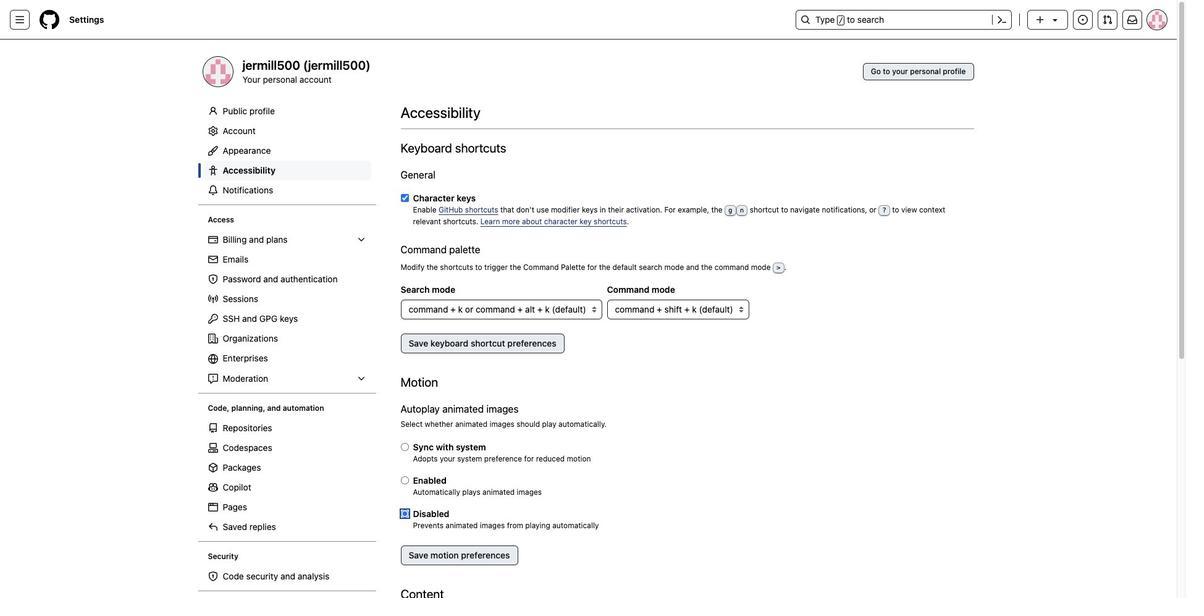 Task type: vqa. For each thing, say whether or not it's contained in the screenshot.
impact-
no



Task type: locate. For each thing, give the bounding box(es) containing it.
1 vertical spatial shield lock image
[[208, 572, 218, 582]]

shield lock image down reply "image"
[[208, 572, 218, 582]]

browser image
[[208, 503, 218, 512]]

shield lock image
[[208, 274, 218, 284], [208, 572, 218, 582]]

2 vertical spatial list
[[203, 567, 371, 587]]

2 list from the top
[[203, 418, 371, 537]]

list
[[203, 230, 371, 389], [203, 418, 371, 537], [203, 567, 371, 587]]

1 list from the top
[[203, 230, 371, 389]]

issue opened image
[[1079, 15, 1089, 25]]

key image
[[208, 314, 218, 324]]

None radio
[[401, 510, 409, 518]]

None checkbox
[[401, 194, 409, 202]]

plus image
[[1036, 15, 1046, 25]]

codespaces image
[[208, 443, 218, 453]]

shield lock image up broadcast image
[[208, 274, 218, 284]]

bell image
[[208, 185, 218, 195]]

git pull request image
[[1103, 15, 1113, 25]]

paintbrush image
[[208, 146, 218, 156]]

1 vertical spatial list
[[203, 418, 371, 537]]

0 vertical spatial list
[[203, 230, 371, 389]]

0 vertical spatial shield lock image
[[208, 274, 218, 284]]

2 shield lock image from the top
[[208, 572, 218, 582]]

broadcast image
[[208, 294, 218, 304]]

homepage image
[[40, 10, 59, 30]]

None radio
[[401, 443, 409, 451], [401, 476, 409, 484], [401, 443, 409, 451], [401, 476, 409, 484]]

triangle down image
[[1051, 15, 1061, 25]]



Task type: describe. For each thing, give the bounding box(es) containing it.
globe image
[[208, 354, 218, 364]]

copilot image
[[208, 483, 218, 493]]

repo image
[[208, 423, 218, 433]]

1 shield lock image from the top
[[208, 274, 218, 284]]

accessibility image
[[208, 166, 218, 176]]

notifications image
[[1128, 15, 1138, 25]]

mail image
[[208, 255, 218, 265]]

3 list from the top
[[203, 567, 371, 587]]

command palette image
[[998, 15, 1008, 25]]

package image
[[208, 463, 218, 473]]

organization image
[[208, 334, 218, 344]]

@jermill500 image
[[203, 57, 233, 87]]

person image
[[208, 106, 218, 116]]

gear image
[[208, 126, 218, 136]]

reply image
[[208, 522, 218, 532]]



